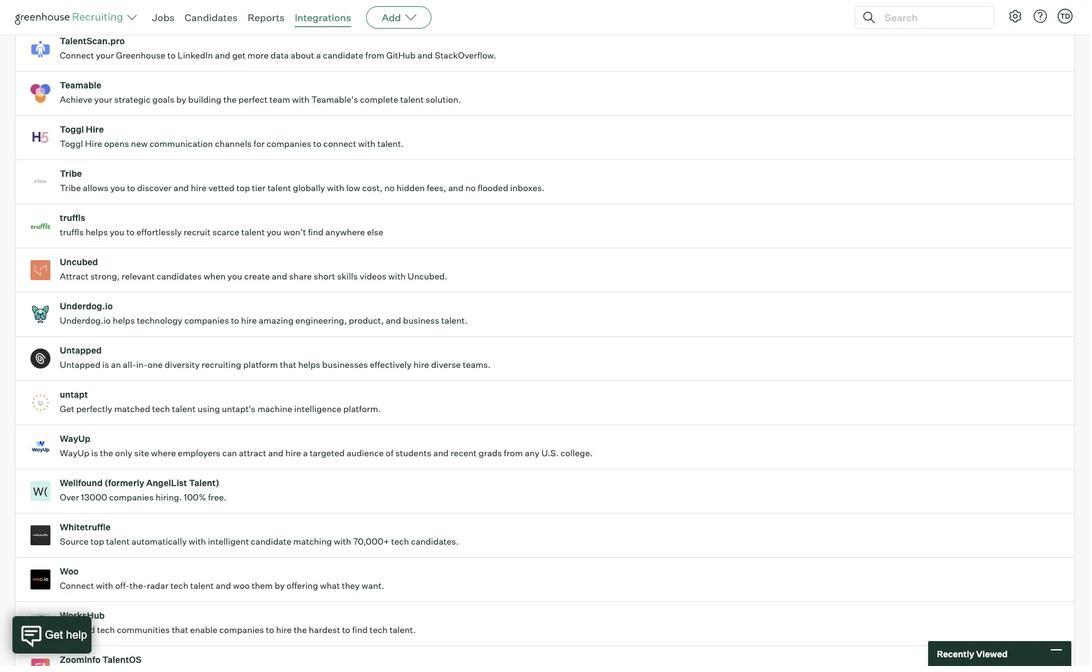 Task type: describe. For each thing, give the bounding box(es) containing it.
by inside the woo connect with off-the-radar tech talent and woo them by offering what they want.
[[275, 581, 285, 592]]

2 toggl from the top
[[60, 138, 83, 149]]

more
[[248, 50, 269, 61]]

with inside uncubed attract strong, relevant candidates when you create and share short skills videos with uncubed.
[[389, 271, 406, 282]]

talentos
[[102, 655, 142, 666]]

achieve
[[60, 94, 92, 105]]

recruit
[[184, 227, 211, 238]]

communities
[[117, 625, 170, 636]]

attract
[[239, 448, 266, 459]]

they
[[342, 581, 360, 592]]

strategic
[[114, 94, 151, 105]]

companies inside underdog.io underdog.io helps technology companies to hire amazing engineering, product, and business talent.
[[185, 315, 229, 326]]

new
[[131, 138, 148, 149]]

td button
[[1056, 6, 1076, 26]]

greenhouse recruiting image
[[15, 10, 127, 25]]

integrations
[[295, 11, 351, 24]]

a inside 'wayup wayup is the only site where employers can attract and hire a targeted audience of students and recent grads from any u.s. college.'
[[303, 448, 308, 459]]

greenhouse
[[116, 50, 166, 61]]

students
[[396, 448, 432, 459]]

woo
[[60, 566, 79, 577]]

largest
[[278, 6, 307, 17]]

only
[[115, 448, 132, 459]]

you inside tribe tribe allows you to discover and hire vetted top tier talent globally with low cost, no hidden fees, and no flooded inboxes.
[[110, 183, 125, 194]]

2 no from the left
[[466, 183, 476, 194]]

integrations link
[[295, 11, 351, 24]]

untapped untapped is an all-in-one diversity recruiting platform that helps businesses effectively hire diverse teams.
[[60, 345, 491, 371]]

untapt
[[60, 390, 88, 400]]

low
[[347, 183, 361, 194]]

your for connect
[[96, 50, 114, 61]]

github
[[387, 50, 416, 61]]

in-
[[136, 360, 148, 371]]

can
[[222, 448, 237, 459]]

companies inside workshub we build tech communities that enable companies to hire the hardest to find tech talent.
[[220, 625, 264, 636]]

untapt's
[[222, 404, 256, 415]]

and inside the woo connect with off-the-radar tech talent and woo them by offering what they want.
[[216, 581, 231, 592]]

talent right top-
[[191, 6, 215, 17]]

opens
[[104, 138, 129, 149]]

businesses
[[323, 360, 368, 371]]

tribe tribe allows you to discover and hire vetted top tier talent globally with low cost, no hidden fees, and no flooded inboxes.
[[60, 168, 545, 194]]

td button
[[1059, 9, 1074, 24]]

get
[[232, 50, 246, 61]]

for
[[254, 138, 265, 149]]

talent. inside toggl hire toggl hire opens new communication channels for companies to connect with talent.
[[378, 138, 404, 149]]

talentscan.pro
[[60, 36, 125, 47]]

the inside teamable achieve your strategic goals by building the perfect team with teamable's complete talent solution.
[[224, 94, 237, 105]]

uncubed
[[60, 257, 98, 268]]

workshub
[[60, 611, 105, 622]]

tech inside the woo connect with off-the-radar tech talent and woo them by offering what they want.
[[170, 581, 188, 592]]

and right discover
[[174, 183, 189, 194]]

top-
[[158, 6, 175, 17]]

get
[[60, 404, 74, 415]]

ready-
[[79, 6, 106, 17]]

the right blind,
[[263, 6, 276, 17]]

your for achieve
[[94, 94, 112, 105]]

reports
[[248, 11, 285, 24]]

whitetruffle
[[60, 522, 111, 533]]

zoominfo
[[60, 655, 101, 666]]

(formerly
[[105, 478, 144, 489]]

matching
[[294, 537, 332, 547]]

hidden
[[397, 183, 425, 194]]

1 underdog.io from the top
[[60, 301, 113, 312]]

channels
[[215, 138, 252, 149]]

perfect
[[239, 94, 268, 105]]

off-
[[115, 581, 130, 592]]

Search text field
[[882, 8, 983, 26]]

td
[[1061, 12, 1071, 20]]

zoominfo talentos
[[60, 655, 142, 666]]

one
[[148, 360, 163, 371]]

any
[[525, 448, 540, 459]]

recently
[[938, 649, 975, 660]]

effortlessly
[[137, 227, 182, 238]]

to-
[[106, 6, 118, 17]]

where
[[151, 448, 176, 459]]

site
[[134, 448, 149, 459]]

you left effortlessly
[[110, 227, 125, 238]]

that inside workshub we build tech communities that enable companies to hire the hardest to find tech talent.
[[172, 625, 188, 636]]

when
[[204, 271, 226, 282]]

0 vertical spatial hire
[[60, 6, 77, 17]]

allows
[[83, 183, 109, 194]]

companies inside wellfound (formerly angellist talent) over 13000 companies hiring. 100% free.
[[109, 492, 154, 503]]

team
[[270, 94, 290, 105]]

1 toggl from the top
[[60, 124, 84, 135]]

fees,
[[427, 183, 447, 194]]

talent inside the woo connect with off-the-radar tech talent and woo them by offering what they want.
[[190, 581, 214, 592]]

jobs link
[[152, 11, 175, 24]]

talent inside tribe tribe allows you to discover and hire vetted top tier talent globally with low cost, no hidden fees, and no flooded inboxes.
[[268, 183, 291, 194]]

70,000+
[[353, 537, 390, 547]]

with inside tribe tribe allows you to discover and hire vetted top tier talent globally with low cost, no hidden fees, and no flooded inboxes.
[[327, 183, 345, 194]]

helps inside untapped untapped is an all-in-one diversity recruiting platform that helps businesses effectively hire diverse teams.
[[298, 360, 321, 371]]

college.
[[561, 448, 593, 459]]

0 horizontal spatial of
[[357, 6, 364, 17]]

hire inside tribe tribe allows you to discover and hire vetted top tier talent globally with low cost, no hidden fees, and no flooded inboxes.
[[191, 183, 207, 194]]

connect for woo
[[60, 581, 94, 592]]

strong,
[[90, 271, 120, 282]]

recruiting
[[202, 360, 242, 371]]

companies inside toggl hire toggl hire opens new communication channels for companies to connect with talent.
[[267, 138, 312, 149]]

hire inside underdog.io underdog.io helps technology companies to hire amazing engineering, product, and business talent.
[[241, 315, 257, 326]]

videos
[[360, 271, 387, 282]]

hire ready-to-interview top-tier talent from blind, the largest community of verified tech professionals.
[[60, 6, 475, 17]]

technology
[[137, 315, 183, 326]]

discover
[[137, 183, 172, 194]]

stackoverflow.
[[435, 50, 497, 61]]

tier inside tribe tribe allows you to discover and hire vetted top tier talent globally with low cost, no hidden fees, and no flooded inboxes.
[[252, 183, 266, 194]]

to inside talentscan.pro connect your greenhouse to linkedin and get more data about a candidate from github and stackoverflow.
[[167, 50, 176, 61]]

2 truffls from the top
[[60, 227, 84, 238]]

1 wayup from the top
[[60, 434, 90, 445]]

business
[[403, 315, 440, 326]]

to inside tribe tribe allows you to discover and hire vetted top tier talent globally with low cost, no hidden fees, and no flooded inboxes.
[[127, 183, 135, 194]]

anywhere
[[326, 227, 365, 238]]

wayup wayup is the only site where employers can attract and hire a targeted audience of students and recent grads from any u.s. college.
[[60, 434, 593, 459]]

of inside 'wayup wayup is the only site where employers can attract and hire a targeted audience of students and recent grads from any u.s. college.'
[[386, 448, 394, 459]]

grads
[[479, 448, 502, 459]]

using
[[198, 404, 220, 415]]

you left the won't
[[267, 227, 282, 238]]

whitetruffle source top talent automatically with intelligent candidate matching with 70,000+ tech candidates.
[[60, 522, 459, 547]]

source
[[60, 537, 89, 547]]

1 truffls from the top
[[60, 213, 85, 223]]

with inside the woo connect with off-the-radar tech talent and woo them by offering what they want.
[[96, 581, 113, 592]]

offering
[[287, 581, 318, 592]]

to inside toggl hire toggl hire opens new communication channels for companies to connect with talent.
[[313, 138, 322, 149]]

connect
[[324, 138, 357, 149]]

we
[[60, 625, 73, 636]]

with left 70,000+
[[334, 537, 351, 547]]

add button
[[366, 6, 432, 29]]

and right attract
[[268, 448, 284, 459]]

to right hardest
[[342, 625, 351, 636]]

a inside talentscan.pro connect your greenhouse to linkedin and get more data about a candidate from github and stackoverflow.
[[316, 50, 321, 61]]



Task type: locate. For each thing, give the bounding box(es) containing it.
you right when
[[228, 271, 242, 282]]

2 horizontal spatial from
[[504, 448, 523, 459]]

0 horizontal spatial is
[[91, 448, 98, 459]]

about
[[291, 50, 315, 61]]

tech right matched
[[152, 404, 170, 415]]

and left share
[[272, 271, 287, 282]]

to left discover
[[127, 183, 135, 194]]

1 vertical spatial truffls
[[60, 227, 84, 238]]

candidates link
[[185, 11, 238, 24]]

tech right radar
[[170, 581, 188, 592]]

0 vertical spatial helps
[[86, 227, 108, 238]]

0 vertical spatial connect
[[60, 50, 94, 61]]

0 horizontal spatial candidate
[[251, 537, 292, 547]]

helps left businesses
[[298, 360, 321, 371]]

2 wayup from the top
[[60, 448, 89, 459]]

1 vertical spatial helps
[[113, 315, 135, 326]]

0 vertical spatial is
[[102, 360, 109, 371]]

hire inside untapped untapped is an all-in-one diversity recruiting platform that helps businesses effectively hire diverse teams.
[[414, 360, 430, 371]]

is left the only
[[91, 448, 98, 459]]

hire left diverse
[[414, 360, 430, 371]]

free.
[[208, 492, 227, 503]]

hire inside workshub we build tech communities that enable companies to hire the hardest to find tech talent.
[[276, 625, 292, 636]]

is inside 'wayup wayup is the only site where employers can attract and hire a targeted audience of students and recent grads from any u.s. college.'
[[91, 448, 98, 459]]

relevant
[[122, 271, 155, 282]]

connect inside the woo connect with off-the-radar tech talent and woo them by offering what they want.
[[60, 581, 94, 592]]

woo connect with off-the-radar tech talent and woo them by offering what they want.
[[60, 566, 385, 592]]

hardest
[[309, 625, 340, 636]]

want.
[[362, 581, 385, 592]]

from left github
[[366, 50, 385, 61]]

zoominfo talentos link
[[16, 647, 1075, 667]]

candidate left matching
[[251, 537, 292, 547]]

1 horizontal spatial candidate
[[323, 50, 364, 61]]

interview
[[118, 6, 156, 17]]

helps for truffls
[[86, 227, 108, 238]]

1 vertical spatial find
[[352, 625, 368, 636]]

1 horizontal spatial a
[[316, 50, 321, 61]]

the inside 'wayup wayup is the only site where employers can attract and hire a targeted audience of students and recent grads from any u.s. college.'
[[100, 448, 113, 459]]

talent. inside underdog.io underdog.io helps technology companies to hire amazing engineering, product, and business talent.
[[442, 315, 468, 326]]

with right videos
[[389, 271, 406, 282]]

1 vertical spatial toggl
[[60, 138, 83, 149]]

0 vertical spatial toggl
[[60, 124, 84, 135]]

talent left solution.
[[400, 94, 424, 105]]

talent inside teamable achieve your strategic goals by building the perfect team with teamable's complete talent solution.
[[400, 94, 424, 105]]

1 horizontal spatial find
[[352, 625, 368, 636]]

linkedin
[[178, 50, 213, 61]]

to down them
[[266, 625, 274, 636]]

underdog.io underdog.io helps technology companies to hire amazing engineering, product, and business talent.
[[60, 301, 468, 326]]

0 vertical spatial talent.
[[378, 138, 404, 149]]

short
[[314, 271, 335, 282]]

1 vertical spatial talent.
[[442, 315, 468, 326]]

tech inside untapt get perfectly matched tech talent using untapt's machine intelligence platform.
[[152, 404, 170, 415]]

connect inside talentscan.pro connect your greenhouse to linkedin and get more data about a candidate from github and stackoverflow.
[[60, 50, 94, 61]]

you
[[110, 183, 125, 194], [110, 227, 125, 238], [267, 227, 282, 238], [228, 271, 242, 282]]

configure image
[[1009, 9, 1024, 24]]

is for untapped
[[102, 360, 109, 371]]

connect down talentscan.pro on the left of the page
[[60, 50, 94, 61]]

1 vertical spatial tribe
[[60, 183, 81, 194]]

connect for talentscan.pro
[[60, 50, 94, 61]]

the left hardest
[[294, 625, 307, 636]]

engineering,
[[296, 315, 347, 326]]

you inside uncubed attract strong, relevant candidates when you create and share short skills videos with uncubed.
[[228, 271, 242, 282]]

2 horizontal spatial helps
[[298, 360, 321, 371]]

amazing
[[259, 315, 294, 326]]

companies right for
[[267, 138, 312, 149]]

0 horizontal spatial by
[[176, 94, 186, 105]]

professionals.
[[418, 6, 475, 17]]

with left intelligent
[[189, 537, 206, 547]]

0 vertical spatial of
[[357, 6, 364, 17]]

uncubed.
[[408, 271, 448, 282]]

candidate right about
[[323, 50, 364, 61]]

hire left amazing
[[241, 315, 257, 326]]

0 vertical spatial your
[[96, 50, 114, 61]]

you right allows
[[110, 183, 125, 194]]

companies right enable
[[220, 625, 264, 636]]

talent left the 'using'
[[172, 404, 196, 415]]

and
[[215, 50, 230, 61], [418, 50, 433, 61], [174, 183, 189, 194], [449, 183, 464, 194], [272, 271, 287, 282], [386, 315, 401, 326], [268, 448, 284, 459], [434, 448, 449, 459], [216, 581, 231, 592]]

tech down the "want."
[[370, 625, 388, 636]]

1 horizontal spatial top
[[237, 183, 250, 194]]

tech right verified
[[398, 6, 416, 17]]

0 vertical spatial untapped
[[60, 345, 102, 356]]

teams.
[[463, 360, 491, 371]]

with right connect
[[358, 138, 376, 149]]

hire left hardest
[[276, 625, 292, 636]]

an
[[111, 360, 121, 371]]

to left the linkedin
[[167, 50, 176, 61]]

2 underdog.io from the top
[[60, 315, 111, 326]]

0 vertical spatial tribe
[[60, 168, 82, 179]]

talent
[[191, 6, 215, 17], [400, 94, 424, 105], [268, 183, 291, 194], [241, 227, 265, 238], [172, 404, 196, 415], [106, 537, 130, 547], [190, 581, 214, 592]]

0 horizontal spatial no
[[385, 183, 395, 194]]

is left an
[[102, 360, 109, 371]]

top inside whitetruffle source top talent automatically with intelligent candidate matching with 70,000+ tech candidates.
[[91, 537, 104, 547]]

and right product,
[[386, 315, 401, 326]]

recent
[[451, 448, 477, 459]]

verified
[[366, 6, 396, 17]]

0 vertical spatial by
[[176, 94, 186, 105]]

find inside truffls truffls helps you to effortlessly recruit scarce talent you won't find anywhere else
[[308, 227, 324, 238]]

the-
[[130, 581, 147, 592]]

find right hardest
[[352, 625, 368, 636]]

and left get
[[215, 50, 230, 61]]

0 vertical spatial tier
[[175, 6, 189, 17]]

vetted
[[209, 183, 235, 194]]

hire ready-to-interview top-tier talent from blind, the largest community of verified tech professionals. link
[[16, 0, 1075, 28]]

0 vertical spatial find
[[308, 227, 324, 238]]

complete
[[360, 94, 399, 105]]

from inside 'wayup wayup is the only site where employers can attract and hire a targeted audience of students and recent grads from any u.s. college.'
[[504, 448, 523, 459]]

0 vertical spatial a
[[316, 50, 321, 61]]

connect down woo
[[60, 581, 94, 592]]

companies down (formerly
[[109, 492, 154, 503]]

1 vertical spatial wayup
[[60, 448, 89, 459]]

a right about
[[316, 50, 321, 61]]

0 horizontal spatial from
[[216, 6, 236, 17]]

inboxes.
[[511, 183, 545, 194]]

by
[[176, 94, 186, 105], [275, 581, 285, 592]]

0 horizontal spatial top
[[91, 537, 104, 547]]

a left targeted
[[303, 448, 308, 459]]

intelligent
[[208, 537, 249, 547]]

targeted
[[310, 448, 345, 459]]

the inside workshub we build tech communities that enable companies to hire the hardest to find tech talent.
[[294, 625, 307, 636]]

2 vertical spatial from
[[504, 448, 523, 459]]

with inside toggl hire toggl hire opens new communication channels for companies to connect with talent.
[[358, 138, 376, 149]]

0 horizontal spatial find
[[308, 227, 324, 238]]

1 horizontal spatial is
[[102, 360, 109, 371]]

1 horizontal spatial helps
[[113, 315, 135, 326]]

0 vertical spatial wayup
[[60, 434, 90, 445]]

1 vertical spatial underdog.io
[[60, 315, 111, 326]]

talent. inside workshub we build tech communities that enable companies to hire the hardest to find tech talent.
[[390, 625, 416, 636]]

1 tribe from the top
[[60, 168, 82, 179]]

is for wayup
[[91, 448, 98, 459]]

to left connect
[[313, 138, 322, 149]]

and left woo
[[216, 581, 231, 592]]

1 untapped from the top
[[60, 345, 102, 356]]

talent inside whitetruffle source top talent automatically with intelligent candidate matching with 70,000+ tech candidates.
[[106, 537, 130, 547]]

goals
[[153, 94, 175, 105]]

0 vertical spatial truffls
[[60, 213, 85, 223]]

your down teamable
[[94, 94, 112, 105]]

0 vertical spatial from
[[216, 6, 236, 17]]

them
[[252, 581, 273, 592]]

companies down when
[[185, 315, 229, 326]]

hire left targeted
[[286, 448, 301, 459]]

no right cost,
[[385, 183, 395, 194]]

audience
[[347, 448, 384, 459]]

1 vertical spatial that
[[172, 625, 188, 636]]

0 vertical spatial top
[[237, 183, 250, 194]]

hire inside 'wayup wayup is the only site where employers can attract and hire a targeted audience of students and recent grads from any u.s. college.'
[[286, 448, 301, 459]]

0 horizontal spatial tier
[[175, 6, 189, 17]]

toggl hire toggl hire opens new communication channels for companies to connect with talent.
[[60, 124, 404, 149]]

top right vetted
[[237, 183, 250, 194]]

wellfound (formerly angellist talent) over 13000 companies hiring. 100% free.
[[60, 478, 227, 503]]

tier right vetted
[[252, 183, 266, 194]]

find inside workshub we build tech communities that enable companies to hire the hardest to find tech talent.
[[352, 625, 368, 636]]

wayup
[[60, 434, 90, 445], [60, 448, 89, 459]]

top inside tribe tribe allows you to discover and hire vetted top tier talent globally with low cost, no hidden fees, and no flooded inboxes.
[[237, 183, 250, 194]]

the left "perfect"
[[224, 94, 237, 105]]

is inside untapped untapped is an all-in-one diversity recruiting platform that helps businesses effectively hire diverse teams.
[[102, 360, 109, 371]]

hire
[[60, 6, 77, 17], [86, 124, 104, 135], [85, 138, 102, 149]]

from left any
[[504, 448, 523, 459]]

wayup up wellfound
[[60, 448, 89, 459]]

by right them
[[275, 581, 285, 592]]

truffls truffls helps you to effortlessly recruit scarce talent you won't find anywhere else
[[60, 213, 384, 238]]

community
[[308, 6, 355, 17]]

platform.
[[344, 404, 381, 415]]

truffls down allows
[[60, 213, 85, 223]]

your inside talentscan.pro connect your greenhouse to linkedin and get more data about a candidate from github and stackoverflow.
[[96, 50, 114, 61]]

and left recent
[[434, 448, 449, 459]]

to left effortlessly
[[126, 227, 135, 238]]

1 vertical spatial a
[[303, 448, 308, 459]]

by right goals
[[176, 94, 186, 105]]

build
[[75, 625, 95, 636]]

1 no from the left
[[385, 183, 395, 194]]

talent inside truffls truffls helps you to effortlessly recruit scarce talent you won't find anywhere else
[[241, 227, 265, 238]]

tech right 70,000+
[[391, 537, 409, 547]]

over
[[60, 492, 79, 503]]

else
[[367, 227, 384, 238]]

1 horizontal spatial from
[[366, 50, 385, 61]]

automatically
[[132, 537, 187, 547]]

and inside uncubed attract strong, relevant candidates when you create and share short skills videos with uncubed.
[[272, 271, 287, 282]]

reports link
[[248, 11, 285, 24]]

to left amazing
[[231, 315, 239, 326]]

and right github
[[418, 50, 433, 61]]

connect
[[60, 50, 94, 61], [60, 581, 94, 592]]

share
[[289, 271, 312, 282]]

truffls
[[60, 213, 85, 223], [60, 227, 84, 238]]

by inside teamable achieve your strategic goals by building the perfect team with teamable's complete talent solution.
[[176, 94, 186, 105]]

helps up uncubed
[[86, 227, 108, 238]]

hire left ready-
[[60, 6, 77, 17]]

that left enable
[[172, 625, 188, 636]]

tech inside whitetruffle source top talent automatically with intelligent candidate matching with 70,000+ tech candidates.
[[391, 537, 409, 547]]

your down talentscan.pro on the left of the page
[[96, 50, 114, 61]]

tech
[[398, 6, 416, 17], [152, 404, 170, 415], [391, 537, 409, 547], [170, 581, 188, 592], [97, 625, 115, 636], [370, 625, 388, 636]]

uncubed attract strong, relevant candidates when you create and share short skills videos with uncubed.
[[60, 257, 448, 282]]

2 connect from the top
[[60, 581, 94, 592]]

teamable achieve your strategic goals by building the perfect team with teamable's complete talent solution.
[[60, 80, 461, 105]]

your
[[96, 50, 114, 61], [94, 94, 112, 105]]

talent inside untapt get perfectly matched tech talent using untapt's machine intelligence platform.
[[172, 404, 196, 415]]

13000
[[81, 492, 107, 503]]

candidates.
[[411, 537, 459, 547]]

workshub we build tech communities that enable companies to hire the hardest to find tech talent.
[[60, 611, 416, 636]]

with right team
[[292, 94, 310, 105]]

no left flooded at the left
[[466, 183, 476, 194]]

1 horizontal spatial tier
[[252, 183, 266, 194]]

1 vertical spatial hire
[[86, 124, 104, 135]]

to inside underdog.io underdog.io helps technology companies to hire amazing engineering, product, and business talent.
[[231, 315, 239, 326]]

hire left opens
[[85, 138, 102, 149]]

1 vertical spatial untapped
[[60, 360, 100, 371]]

truffls up uncubed
[[60, 227, 84, 238]]

to inside truffls truffls helps you to effortlessly recruit scarce talent you won't find anywhere else
[[126, 227, 135, 238]]

of left students on the bottom
[[386, 448, 394, 459]]

0 horizontal spatial helps
[[86, 227, 108, 238]]

your inside teamable achieve your strategic goals by building the perfect team with teamable's complete talent solution.
[[94, 94, 112, 105]]

helps left technology
[[113, 315, 135, 326]]

with inside teamable achieve your strategic goals by building the perfect team with teamable's complete talent solution.
[[292, 94, 310, 105]]

solution.
[[426, 94, 461, 105]]

that inside untapped untapped is an all-in-one diversity recruiting platform that helps businesses effectively hire diverse teams.
[[280, 360, 297, 371]]

hire left vetted
[[191, 183, 207, 194]]

top
[[237, 183, 250, 194], [91, 537, 104, 547]]

effectively
[[370, 360, 412, 371]]

1 vertical spatial tier
[[252, 183, 266, 194]]

of left verified
[[357, 6, 364, 17]]

radar
[[147, 581, 169, 592]]

wayup down get at the left bottom of page
[[60, 434, 90, 445]]

tier right "jobs"
[[175, 6, 189, 17]]

underdog.io
[[60, 301, 113, 312], [60, 315, 111, 326]]

with left "off-"
[[96, 581, 113, 592]]

0 horizontal spatial a
[[303, 448, 308, 459]]

top down whitetruffle
[[91, 537, 104, 547]]

2 vertical spatial helps
[[298, 360, 321, 371]]

1 connect from the top
[[60, 50, 94, 61]]

helps inside underdog.io underdog.io helps technology companies to hire amazing engineering, product, and business talent.
[[113, 315, 135, 326]]

u.s.
[[542, 448, 559, 459]]

1 horizontal spatial of
[[386, 448, 394, 459]]

from
[[216, 6, 236, 17], [366, 50, 385, 61], [504, 448, 523, 459]]

with left low
[[327, 183, 345, 194]]

from left blind,
[[216, 6, 236, 17]]

tech inside the hire ready-to-interview top-tier talent from blind, the largest community of verified tech professionals. link
[[398, 6, 416, 17]]

talent right scarce
[[241, 227, 265, 238]]

1 vertical spatial from
[[366, 50, 385, 61]]

the left the only
[[100, 448, 113, 459]]

1 horizontal spatial no
[[466, 183, 476, 194]]

that right platform
[[280, 360, 297, 371]]

find right the won't
[[308, 227, 324, 238]]

100%
[[184, 492, 206, 503]]

globally
[[293, 183, 325, 194]]

1 vertical spatial connect
[[60, 581, 94, 592]]

hire down achieve
[[86, 124, 104, 135]]

helps inside truffls truffls helps you to effortlessly recruit scarce talent you won't find anywhere else
[[86, 227, 108, 238]]

2 tribe from the top
[[60, 183, 81, 194]]

from inside talentscan.pro connect your greenhouse to linkedin and get more data about a candidate from github and stackoverflow.
[[366, 50, 385, 61]]

tech right build
[[97, 625, 115, 636]]

2 vertical spatial talent.
[[390, 625, 416, 636]]

1 vertical spatial by
[[275, 581, 285, 592]]

candidate inside talentscan.pro connect your greenhouse to linkedin and get more data about a candidate from github and stackoverflow.
[[323, 50, 364, 61]]

1 vertical spatial your
[[94, 94, 112, 105]]

1 horizontal spatial by
[[275, 581, 285, 592]]

and inside underdog.io underdog.io helps technology companies to hire amazing engineering, product, and business talent.
[[386, 315, 401, 326]]

helps for underdog.io
[[113, 315, 135, 326]]

1 vertical spatial top
[[91, 537, 104, 547]]

0 horizontal spatial that
[[172, 625, 188, 636]]

1 horizontal spatial that
[[280, 360, 297, 371]]

talent left woo
[[190, 581, 214, 592]]

1 vertical spatial is
[[91, 448, 98, 459]]

data
[[271, 50, 289, 61]]

1 vertical spatial of
[[386, 448, 394, 459]]

that
[[280, 360, 297, 371], [172, 625, 188, 636]]

2 vertical spatial hire
[[85, 138, 102, 149]]

hiring.
[[156, 492, 182, 503]]

0 vertical spatial underdog.io
[[60, 301, 113, 312]]

talent down whitetruffle
[[106, 537, 130, 547]]

employers
[[178, 448, 221, 459]]

2 untapped from the top
[[60, 360, 100, 371]]

product,
[[349, 315, 384, 326]]

0 vertical spatial that
[[280, 360, 297, 371]]

candidate inside whitetruffle source top talent automatically with intelligent candidate matching with 70,000+ tech candidates.
[[251, 537, 292, 547]]

0 vertical spatial candidate
[[323, 50, 364, 61]]

a
[[316, 50, 321, 61], [303, 448, 308, 459]]

1 vertical spatial candidate
[[251, 537, 292, 547]]

enable
[[190, 625, 218, 636]]

and right fees,
[[449, 183, 464, 194]]

attract
[[60, 271, 89, 282]]

talent left 'globally'
[[268, 183, 291, 194]]



Task type: vqa. For each thing, say whether or not it's contained in the screenshot.
second Week from left
no



